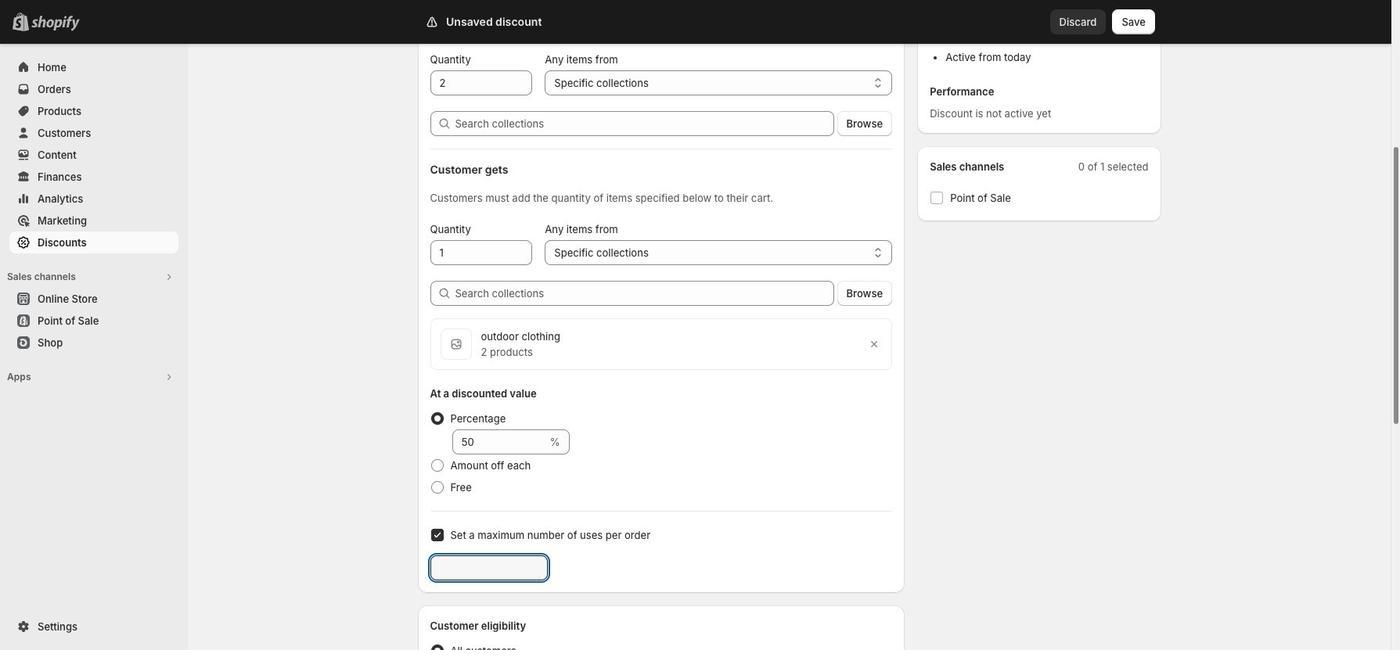 Task type: locate. For each thing, give the bounding box(es) containing it.
shopify image
[[31, 16, 80, 31]]

None text field
[[430, 240, 532, 265], [430, 556, 547, 581], [430, 240, 532, 265], [430, 556, 547, 581]]

Search collections text field
[[455, 111, 834, 136]]

Search collections text field
[[455, 281, 834, 306]]

None text field
[[430, 70, 532, 95], [452, 430, 547, 455], [430, 70, 532, 95], [452, 430, 547, 455]]



Task type: vqa. For each thing, say whether or not it's contained in the screenshot.
Search collections 'text box'
yes



